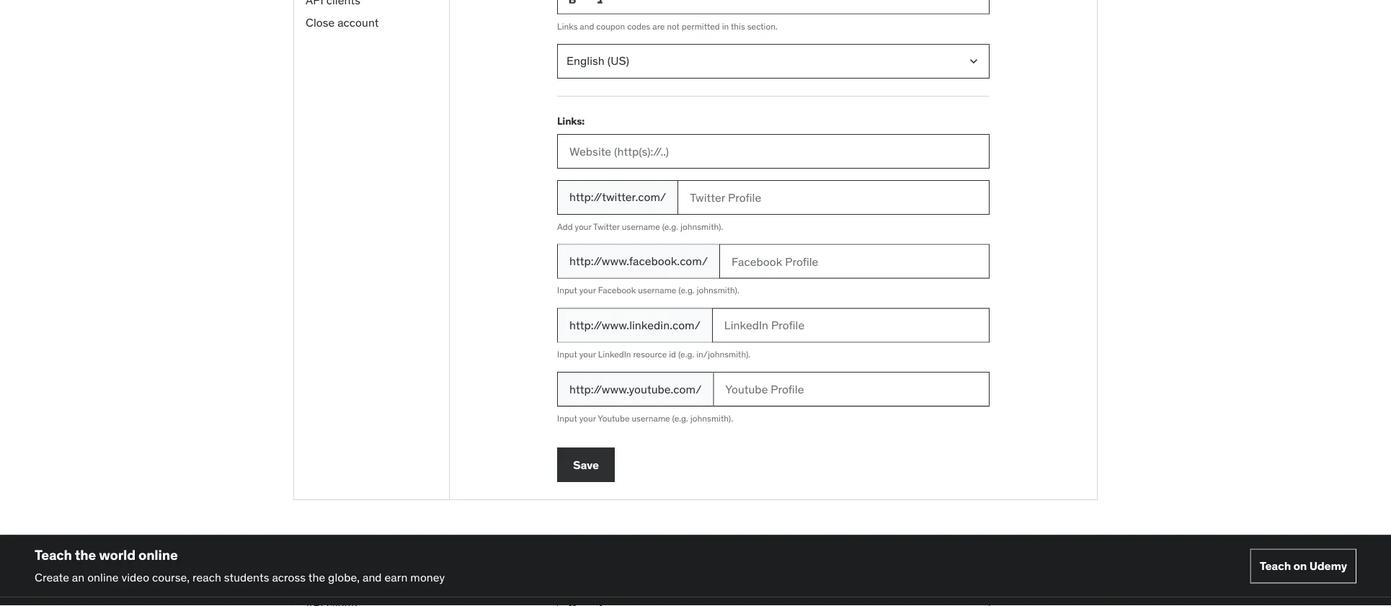 Task type: vqa. For each thing, say whether or not it's contained in the screenshot.
http://www.facebook.com/'s 'johnsmith).'
yes



Task type: describe. For each thing, give the bounding box(es) containing it.
LinkedIn Profile text field
[[712, 308, 990, 343]]

permitted
[[682, 21, 720, 32]]

globe,
[[328, 570, 360, 584]]

(e.g. right id
[[678, 349, 694, 360]]

input your facebook username (e.g. johnsmith).
[[557, 285, 739, 296]]

in/johnsmith).
[[696, 349, 751, 360]]

Youtube Profile text field
[[713, 372, 990, 407]]

id
[[669, 349, 676, 360]]

account
[[337, 15, 379, 29]]

http://twitter.com/
[[569, 190, 666, 204]]

links:
[[557, 114, 585, 127]]

johnsmith). for http://twitter.com/
[[680, 221, 723, 232]]

Website (http(s)://..) url field
[[557, 134, 990, 169]]

section.
[[747, 21, 778, 32]]

(e.g. for http://twitter.com/
[[662, 221, 678, 232]]

http://www.linkedin.com/
[[569, 318, 701, 332]]

teach for the
[[35, 546, 72, 564]]

reach
[[192, 570, 221, 584]]

close account link
[[294, 11, 449, 33]]

1 horizontal spatial and
[[580, 21, 594, 32]]

world
[[99, 546, 135, 564]]

johnsmith). for http://www.youtube.com/
[[690, 413, 733, 424]]

input your youtube username (e.g. johnsmith).
[[557, 413, 733, 424]]

facebook
[[598, 285, 636, 296]]

0 vertical spatial online
[[138, 546, 178, 564]]

links
[[557, 21, 578, 32]]

close account
[[306, 15, 379, 29]]

teach the world online create an online video course, reach students across the globe, and earn money
[[35, 546, 445, 584]]

add
[[557, 221, 573, 232]]

http://www.facebook.com/
[[569, 254, 708, 268]]

input for http://www.facebook.com/
[[557, 285, 577, 296]]

1 vertical spatial online
[[87, 570, 119, 584]]

money
[[410, 570, 445, 584]]

teach on udemy
[[1260, 559, 1347, 573]]

your for http://twitter.com/
[[575, 221, 591, 232]]

Facebook Profile text field
[[719, 244, 990, 279]]

save
[[573, 457, 599, 472]]

twitter
[[593, 221, 620, 232]]

codes
[[627, 21, 650, 32]]

0 vertical spatial the
[[75, 546, 96, 564]]

video
[[121, 570, 149, 584]]

bold image
[[565, 0, 580, 6]]

close
[[306, 15, 335, 29]]

udemy
[[1309, 559, 1347, 573]]

earn
[[385, 570, 408, 584]]

Twitter Profile text field
[[678, 180, 990, 215]]

your for http://www.linkedin.com/
[[579, 349, 596, 360]]

across
[[272, 570, 306, 584]]

add your twitter username (e.g. johnsmith).
[[557, 221, 723, 232]]

students
[[224, 570, 269, 584]]



Task type: locate. For each thing, give the bounding box(es) containing it.
course,
[[152, 570, 190, 584]]

and right links
[[580, 21, 594, 32]]

not
[[667, 21, 680, 32]]

input for http://www.youtube.com/
[[557, 413, 577, 424]]

your left the linkedin
[[579, 349, 596, 360]]

0 vertical spatial johnsmith).
[[680, 221, 723, 232]]

the
[[75, 546, 96, 564], [308, 570, 325, 584]]

http://www.youtube.com/
[[569, 382, 702, 396]]

0 horizontal spatial teach
[[35, 546, 72, 564]]

1 vertical spatial input
[[557, 349, 577, 360]]

this
[[731, 21, 745, 32]]

input your linkedin resource id (e.g. in/johnsmith).
[[557, 349, 751, 360]]

your
[[575, 221, 591, 232], [579, 285, 596, 296], [579, 349, 596, 360], [579, 413, 596, 424]]

resource
[[633, 349, 667, 360]]

your for http://www.facebook.com/
[[579, 285, 596, 296]]

and inside teach the world online create an online video course, reach students across the globe, and earn money
[[363, 570, 382, 584]]

3 input from the top
[[557, 413, 577, 424]]

your for http://www.youtube.com/
[[579, 413, 596, 424]]

1 vertical spatial username
[[638, 285, 676, 296]]

teach inside teach the world online create an online video course, reach students across the globe, and earn money
[[35, 546, 72, 564]]

username
[[622, 221, 660, 232], [638, 285, 676, 296], [632, 413, 670, 424]]

1 horizontal spatial teach
[[1260, 559, 1291, 573]]

None text field
[[557, 0, 990, 14]]

input left the linkedin
[[557, 349, 577, 360]]

2 input from the top
[[557, 349, 577, 360]]

0 vertical spatial username
[[622, 221, 660, 232]]

input for http://www.linkedin.com/
[[557, 349, 577, 360]]

(e.g. for http://www.youtube.com/
[[672, 413, 688, 424]]

online
[[138, 546, 178, 564], [87, 570, 119, 584]]

1 vertical spatial the
[[308, 570, 325, 584]]

in
[[722, 21, 729, 32]]

johnsmith). up http://www.facebook.com/
[[680, 221, 723, 232]]

username for http://twitter.com/
[[622, 221, 660, 232]]

teach up create
[[35, 546, 72, 564]]

italic image
[[594, 0, 608, 6]]

2 vertical spatial input
[[557, 413, 577, 424]]

0 horizontal spatial and
[[363, 570, 382, 584]]

create
[[35, 570, 69, 584]]

online right an
[[87, 570, 119, 584]]

1 vertical spatial johnsmith).
[[697, 285, 739, 296]]

the up an
[[75, 546, 96, 564]]

username for http://www.youtube.com/
[[632, 413, 670, 424]]

2 vertical spatial username
[[632, 413, 670, 424]]

teach left on
[[1260, 559, 1291, 573]]

on
[[1293, 559, 1307, 573]]

coupon
[[596, 21, 625, 32]]

2 vertical spatial johnsmith).
[[690, 413, 733, 424]]

and
[[580, 21, 594, 32], [363, 570, 382, 584]]

youtube
[[598, 413, 630, 424]]

your left youtube
[[579, 413, 596, 424]]

0 horizontal spatial online
[[87, 570, 119, 584]]

1 input from the top
[[557, 285, 577, 296]]

johnsmith). up in/johnsmith).
[[697, 285, 739, 296]]

username down http://www.facebook.com/
[[638, 285, 676, 296]]

username down the http://www.youtube.com/
[[632, 413, 670, 424]]

linkedin
[[598, 349, 631, 360]]

your right "add"
[[575, 221, 591, 232]]

johnsmith).
[[680, 221, 723, 232], [697, 285, 739, 296], [690, 413, 733, 424]]

online up course, on the left of page
[[138, 546, 178, 564]]

save button
[[557, 448, 615, 482]]

are
[[653, 21, 665, 32]]

(e.g. for http://www.facebook.com/
[[679, 285, 695, 296]]

an
[[72, 570, 85, 584]]

(e.g. down http://www.facebook.com/
[[679, 285, 695, 296]]

1 horizontal spatial online
[[138, 546, 178, 564]]

(e.g. down the http://www.youtube.com/
[[672, 413, 688, 424]]

0 horizontal spatial the
[[75, 546, 96, 564]]

1 vertical spatial and
[[363, 570, 382, 584]]

teach
[[35, 546, 72, 564], [1260, 559, 1291, 573]]

johnsmith). for http://www.facebook.com/
[[697, 285, 739, 296]]

input
[[557, 285, 577, 296], [557, 349, 577, 360], [557, 413, 577, 424]]

teach on udemy link
[[1250, 549, 1357, 584]]

username right twitter
[[622, 221, 660, 232]]

input left youtube
[[557, 413, 577, 424]]

johnsmith). down in/johnsmith).
[[690, 413, 733, 424]]

and left earn
[[363, 570, 382, 584]]

0 vertical spatial input
[[557, 285, 577, 296]]

the left globe,
[[308, 570, 325, 584]]

input left facebook
[[557, 285, 577, 296]]

0 vertical spatial and
[[580, 21, 594, 32]]

(e.g. up http://www.facebook.com/
[[662, 221, 678, 232]]

links and coupon codes are not permitted in this section.
[[557, 21, 778, 32]]

your left facebook
[[579, 285, 596, 296]]

teach for on
[[1260, 559, 1291, 573]]

1 horizontal spatial the
[[308, 570, 325, 584]]

username for http://www.facebook.com/
[[638, 285, 676, 296]]

(e.g.
[[662, 221, 678, 232], [679, 285, 695, 296], [678, 349, 694, 360], [672, 413, 688, 424]]



